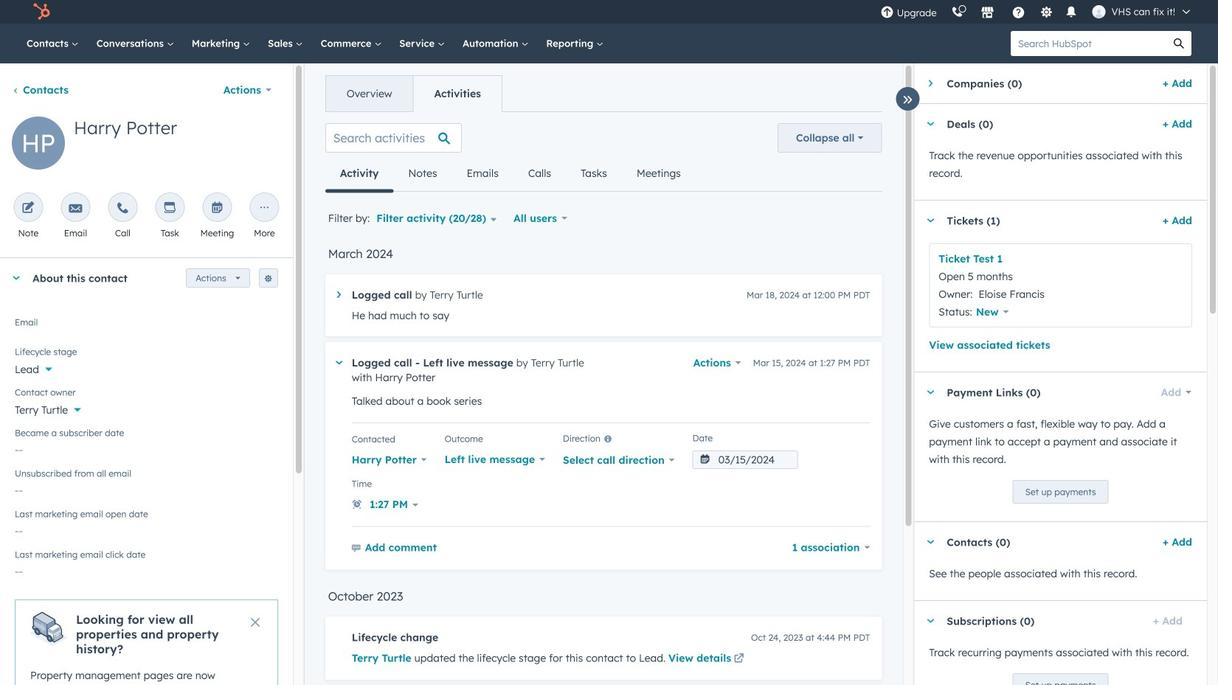 Task type: vqa. For each thing, say whether or not it's contained in the screenshot.
onboarding.steps.sendTrackedEmailInGmail.title image
no



Task type: describe. For each thing, give the bounding box(es) containing it.
more image
[[258, 202, 271, 216]]

link opens in a new window image
[[734, 651, 744, 669]]

1 horizontal spatial caret image
[[926, 391, 935, 394]]

2 -- text field from the top
[[15, 477, 278, 500]]

0 horizontal spatial caret image
[[12, 276, 21, 280]]

link opens in a new window image
[[734, 655, 744, 665]]

Search HubSpot search field
[[1011, 31, 1167, 56]]

close image
[[251, 618, 260, 627]]

Search activities search field
[[325, 123, 462, 153]]

MM/DD/YYYY text field
[[693, 451, 798, 469]]

task image
[[163, 202, 177, 216]]

call image
[[116, 202, 129, 216]]

1 -- text field from the top
[[15, 436, 278, 460]]

email image
[[69, 202, 82, 216]]



Task type: locate. For each thing, give the bounding box(es) containing it.
tab list
[[325, 156, 696, 193]]

terry turtle image
[[1093, 5, 1106, 18]]

0 vertical spatial -- text field
[[15, 436, 278, 460]]

feed
[[313, 111, 894, 686]]

manage card settings image
[[264, 275, 273, 284]]

1 vertical spatial -- text field
[[15, 477, 278, 500]]

caret image
[[929, 79, 933, 88], [926, 122, 935, 126], [926, 219, 935, 223], [337, 292, 341, 298], [336, 361, 342, 365], [926, 541, 935, 544], [926, 620, 935, 623]]

navigation
[[325, 75, 503, 112]]

1 vertical spatial caret image
[[926, 391, 935, 394]]

meeting image
[[211, 202, 224, 216]]

0 vertical spatial caret image
[[12, 276, 21, 280]]

3 -- text field from the top
[[15, 517, 278, 541]]

menu
[[874, 0, 1201, 24]]

2 vertical spatial -- text field
[[15, 517, 278, 541]]

alert
[[15, 600, 278, 686]]

-- text field
[[15, 436, 278, 460], [15, 477, 278, 500], [15, 517, 278, 541]]

-- text field
[[15, 558, 278, 582]]

note image
[[22, 202, 35, 216]]

marketplaces image
[[981, 7, 995, 20]]

caret image
[[12, 276, 21, 280], [926, 391, 935, 394]]



